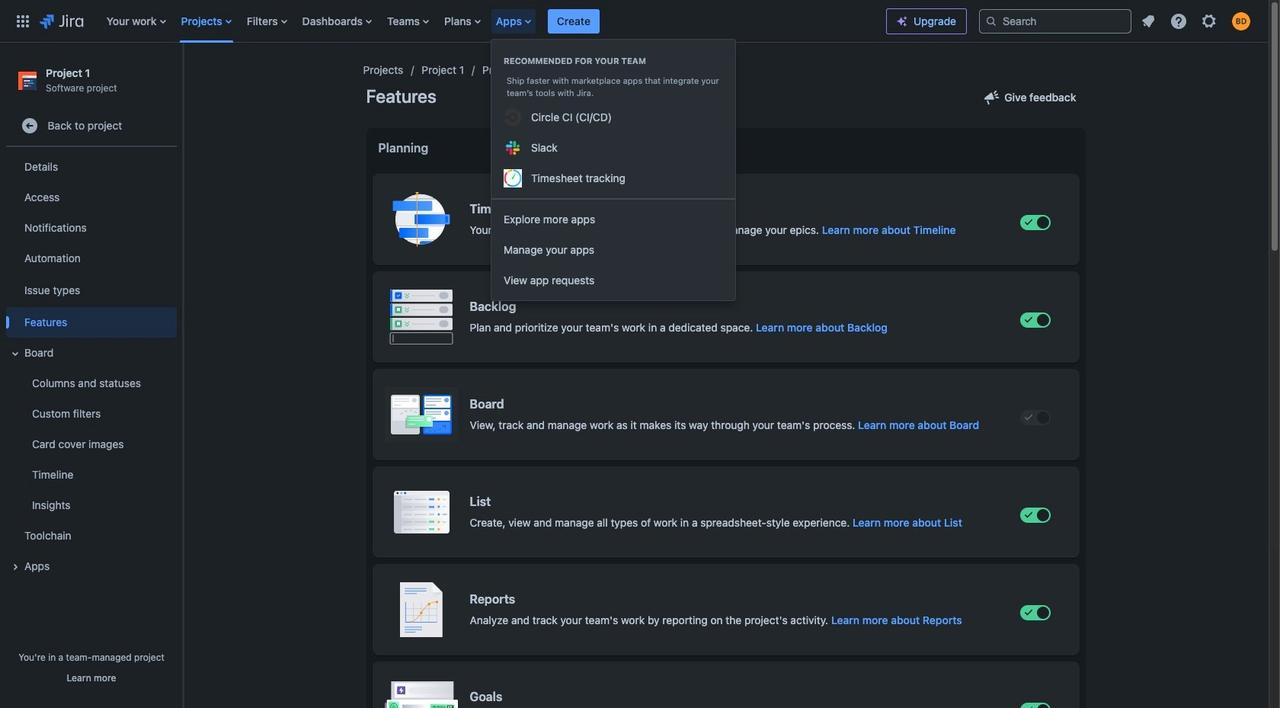 Task type: vqa. For each thing, say whether or not it's contained in the screenshot.
Dismiss Quickstart ICON
no



Task type: describe. For each thing, give the bounding box(es) containing it.
2 expand image from the top
[[6, 558, 24, 576]]

0 horizontal spatial list
[[99, 0, 887, 300]]

sidebar element
[[0, 43, 183, 708]]

heading inside list
[[492, 55, 736, 67]]

circleci logo image
[[504, 108, 522, 127]]

timesheettracking logo image
[[504, 169, 522, 188]]

group inside sidebar element
[[3, 147, 177, 586]]

1 horizontal spatial list
[[1135, 7, 1260, 35]]

group inside list
[[492, 40, 736, 198]]

slackforatlassianapp logo image
[[504, 139, 522, 157]]



Task type: locate. For each thing, give the bounding box(es) containing it.
list item
[[492, 0, 537, 42], [548, 0, 600, 42]]

notifications image
[[1140, 12, 1158, 30]]

appswitcher icon image
[[14, 12, 32, 30]]

jira image
[[40, 12, 84, 30], [40, 12, 84, 30]]

heading
[[492, 55, 736, 67]]

0 horizontal spatial list item
[[492, 0, 537, 42]]

group
[[492, 40, 736, 198], [3, 147, 177, 586]]

1 vertical spatial expand image
[[6, 558, 24, 576]]

0 horizontal spatial group
[[3, 147, 177, 586]]

list
[[99, 0, 887, 300], [1135, 7, 1260, 35]]

Search field
[[980, 9, 1132, 33]]

search image
[[986, 15, 998, 27]]

1 horizontal spatial list item
[[548, 0, 600, 42]]

1 list item from the left
[[492, 0, 537, 42]]

help image
[[1170, 12, 1189, 30]]

expand image
[[6, 345, 24, 363], [6, 558, 24, 576]]

banner
[[0, 0, 1269, 300]]

1 expand image from the top
[[6, 345, 24, 363]]

1 horizontal spatial group
[[492, 40, 736, 198]]

None search field
[[980, 9, 1132, 33]]

sidebar navigation image
[[166, 61, 200, 91]]

primary element
[[9, 0, 887, 300]]

settings image
[[1201, 12, 1219, 30]]

2 list item from the left
[[548, 0, 600, 42]]

0 vertical spatial expand image
[[6, 345, 24, 363]]

your profile and settings image
[[1233, 12, 1251, 30]]



